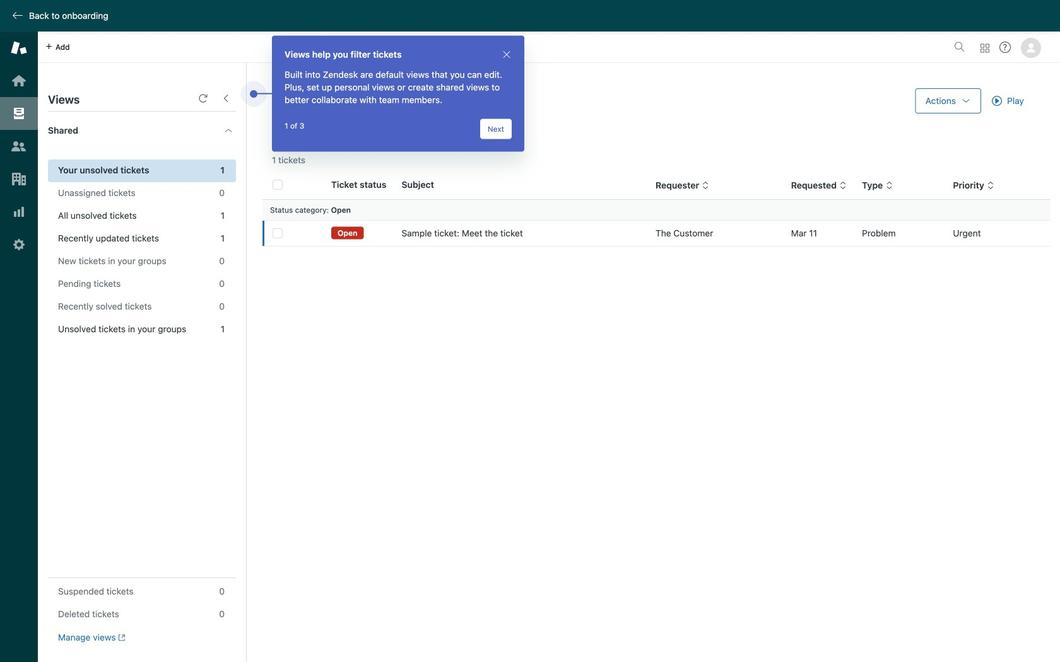 Task type: vqa. For each thing, say whether or not it's contained in the screenshot.
Displays possible ticket submission types image at the right
no



Task type: describe. For each thing, give the bounding box(es) containing it.
customers image
[[11, 138, 27, 155]]

zendesk products image
[[981, 44, 990, 53]]

hide panel views image
[[221, 93, 231, 104]]

refresh views pane image
[[198, 93, 208, 104]]

opens in a new tab image
[[116, 635, 126, 642]]



Task type: locate. For each thing, give the bounding box(es) containing it.
heading
[[38, 112, 246, 150]]

reporting image
[[11, 204, 27, 220]]

get started image
[[11, 73, 27, 89]]

admin image
[[11, 237, 27, 253]]

views image
[[11, 105, 27, 122]]

get help image
[[1000, 42, 1011, 53]]

row
[[263, 221, 1051, 247]]

close image
[[502, 50, 512, 60]]

organizations image
[[11, 171, 27, 188]]

zendesk support image
[[11, 40, 27, 56]]

dialog
[[272, 36, 525, 152]]

main element
[[0, 32, 38, 663]]



